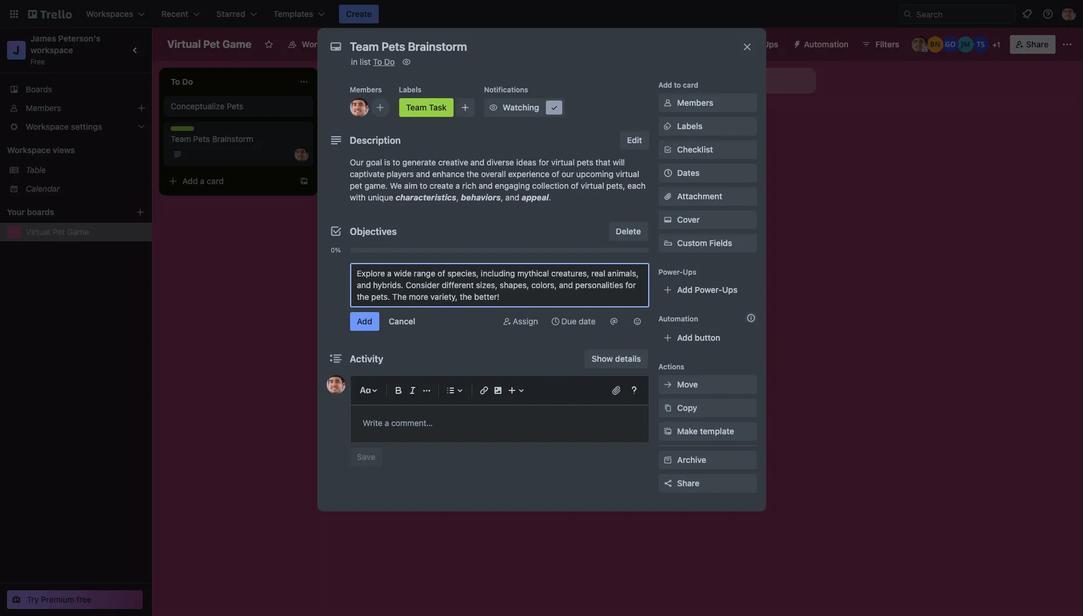 Task type: vqa. For each thing, say whether or not it's contained in the screenshot.
Show menu 'image'
yes



Task type: describe. For each thing, give the bounding box(es) containing it.
james peterson's workspace free
[[30, 33, 103, 66]]

james peterson (jamespeterson93) image inside primary element
[[1063, 7, 1077, 21]]

premium
[[41, 595, 74, 605]]

james peterson (jamespeterson93) image left the text styles image at the left of the page
[[327, 376, 345, 394]]

j link
[[7, 41, 26, 60]]

template
[[700, 426, 735, 436]]

add a card button for create from template… icon
[[330, 102, 461, 120]]

sm image for checklist link
[[662, 144, 674, 156]]

1 horizontal spatial ups
[[723, 285, 738, 295]]

sm image for cover
[[662, 214, 674, 226]]

to do link
[[373, 57, 395, 67]]

engaging
[[495, 181, 530, 191]]

j
[[13, 43, 20, 57]]

cancel
[[389, 316, 416, 326]]

experience
[[508, 169, 550, 179]]

open help dialog image
[[627, 384, 641, 398]]

checklist link
[[659, 140, 757, 159]]

description
[[350, 135, 401, 146]]

sm image right date
[[609, 316, 620, 328]]

1 vertical spatial virtual pet game
[[26, 227, 89, 237]]

sm image for move link
[[662, 379, 674, 391]]

archive
[[678, 455, 707, 465]]

is
[[385, 157, 391, 167]]

aim
[[404, 181, 418, 191]]

0 vertical spatial labels
[[399, 85, 422, 94]]

collection
[[532, 181, 569, 191]]

0 horizontal spatial ups
[[683, 268, 697, 277]]

show details link
[[585, 350, 648, 368]]

0 notifications image
[[1021, 7, 1035, 21]]

board
[[401, 39, 424, 49]]

add members to card image
[[376, 102, 385, 113]]

james peterson (jamespeterson93) image
[[295, 147, 309, 161]]

list inside button
[[728, 75, 740, 85]]

1 horizontal spatial pets
[[227, 101, 244, 111]]

1 horizontal spatial members
[[350, 85, 382, 94]]

do
[[385, 57, 395, 67]]

1 horizontal spatial share button
[[1011, 35, 1056, 54]]

italic ⌘i image
[[406, 384, 420, 398]]

0 vertical spatial of
[[552, 169, 560, 179]]

workspace for workspace views
[[7, 145, 51, 155]]

2 horizontal spatial add a card
[[515, 106, 556, 116]]

.
[[549, 192, 551, 202]]

the
[[467, 169, 479, 179]]

your boards
[[7, 207, 54, 217]]

custom fields button
[[659, 237, 757, 249]]

1 horizontal spatial virtual
[[581, 181, 605, 191]]

game inside "text field"
[[223, 38, 252, 50]]

fields
[[710, 238, 733, 248]]

sm image for watching button
[[488, 102, 500, 113]]

free
[[77, 595, 92, 605]]

objectives group
[[327, 256, 650, 261]]

a inside our goal is to generate creative and diverse ideas for virtual pets that will captivate players and enhance the overall experience of our upcoming virtual pet game. we aim to create a rich and engaging collection of virtual pets, each with unique
[[456, 181, 460, 191]]

behaviors
[[461, 192, 501, 202]]

boards link
[[0, 80, 152, 99]]

0 horizontal spatial color: bold lime, title: "team task" element
[[171, 126, 206, 135]]

our
[[350, 157, 364, 167]]

try premium free
[[27, 595, 92, 605]]

dates
[[678, 168, 700, 178]]

a up "ideas"
[[532, 106, 537, 116]]

delete
[[616, 226, 641, 236]]

2 vertical spatial power-
[[695, 285, 723, 295]]

card up description
[[373, 106, 390, 116]]

ups inside button
[[763, 39, 779, 49]]

virtual pet game link
[[26, 226, 145, 238]]

in
[[351, 57, 358, 67]]

james
[[30, 33, 56, 43]]

table
[[26, 165, 46, 175]]

add left add members to card image in the top of the page
[[349, 106, 364, 116]]

card up labels link at the top of the page
[[683, 81, 699, 89]]

team for team task team pets brainstorm
[[171, 126, 189, 135]]

labels link
[[659, 117, 757, 136]]

add a card button for create from template… image
[[164, 172, 295, 191]]

that
[[596, 157, 611, 167]]

1 vertical spatial automation
[[659, 315, 699, 323]]

will
[[613, 157, 625, 167]]

workspace for workspace visible
[[302, 39, 345, 49]]

watching
[[503, 102, 540, 112]]

0 horizontal spatial virtual
[[26, 227, 50, 237]]

pet
[[350, 181, 362, 191]]

1 vertical spatial labels
[[678, 121, 703, 131]]

sm image inside watching button
[[549, 102, 560, 113]]

characteristics , behaviors , and appeal .
[[396, 192, 551, 202]]

sm image for copy
[[662, 402, 674, 414]]

goal
[[366, 157, 382, 167]]

another
[[696, 75, 726, 85]]

1 vertical spatial pet
[[52, 227, 65, 237]]

button
[[695, 333, 721, 343]]

add power-ups link
[[659, 281, 757, 299]]

1 horizontal spatial members link
[[659, 94, 757, 112]]

filters
[[876, 39, 900, 49]]

pets
[[577, 157, 594, 167]]

enhance
[[433, 169, 465, 179]]

your
[[7, 207, 25, 217]]

lists image
[[444, 384, 458, 398]]

workspace visible
[[302, 39, 372, 49]]

pets inside team task team pets brainstorm
[[193, 134, 210, 144]]

with
[[350, 192, 366, 202]]

members for the right members link
[[678, 98, 714, 108]]

our
[[562, 169, 574, 179]]

card down brainstorm
[[207, 176, 224, 186]]

and up behaviors
[[479, 181, 493, 191]]

create
[[430, 181, 454, 191]]

show
[[592, 354, 613, 364]]

upcoming
[[577, 169, 614, 179]]

boards
[[26, 84, 52, 94]]

add left add another list
[[659, 81, 673, 89]]

activity
[[350, 354, 384, 364]]

each
[[628, 181, 646, 191]]

peterson's
[[58, 33, 101, 43]]

team for team task
[[406, 102, 427, 112]]

task for team task team pets brainstorm
[[191, 126, 206, 135]]

attachment
[[678, 191, 723, 201]]

0 horizontal spatial list
[[360, 57, 371, 67]]

ideas
[[517, 157, 537, 167]]

show menu image
[[1062, 39, 1074, 50]]

0 horizontal spatial virtual
[[552, 157, 575, 167]]

1 vertical spatial game
[[67, 227, 89, 237]]

due date link
[[545, 312, 602, 331]]

unique
[[368, 192, 394, 202]]

0 horizontal spatial share button
[[659, 474, 757, 493]]

workspace visible button
[[281, 35, 379, 54]]

sm image for automation
[[788, 35, 805, 51]]

dates button
[[659, 164, 757, 182]]

1 , from the left
[[457, 192, 459, 202]]

add power-ups
[[678, 285, 738, 295]]

sm image for archive
[[662, 454, 674, 466]]

show details
[[592, 354, 641, 364]]

notifications
[[484, 85, 529, 94]]

due date
[[562, 316, 596, 326]]

cover
[[678, 215, 700, 225]]

power-ups button
[[713, 35, 786, 54]]

1
[[998, 40, 1001, 49]]



Task type: locate. For each thing, give the bounding box(es) containing it.
sm image inside make template link
[[662, 426, 674, 438]]

james peterson's workspace link
[[30, 33, 103, 55]]

1 vertical spatial power-ups
[[659, 268, 697, 277]]

sm image
[[788, 35, 805, 51], [401, 56, 413, 68], [662, 97, 674, 109], [549, 102, 560, 113], [662, 214, 674, 226], [632, 316, 644, 328], [662, 402, 674, 414], [662, 426, 674, 438], [662, 454, 674, 466]]

james peterson (jamespeterson93) image left gary orlando (garyorlando) icon
[[912, 36, 929, 53]]

generate
[[403, 157, 436, 167]]

pets
[[227, 101, 244, 111], [193, 134, 210, 144]]

sm image
[[488, 102, 500, 113], [662, 120, 674, 132], [662, 144, 674, 156], [502, 316, 513, 328], [550, 316, 562, 328], [609, 316, 620, 328], [662, 379, 674, 391]]

sm image down actions
[[662, 379, 674, 391]]

share down archive
[[678, 478, 700, 488]]

ben nelson (bennelson96) image
[[927, 36, 944, 53]]

card up for
[[539, 106, 556, 116]]

0 horizontal spatial pet
[[52, 227, 65, 237]]

workspace left visible
[[302, 39, 345, 49]]

0 horizontal spatial workspace
[[7, 145, 51, 155]]

add down custom at the top of the page
[[678, 285, 693, 295]]

sm image inside labels link
[[662, 120, 674, 132]]

0 horizontal spatial ,
[[457, 192, 459, 202]]

pet left star or unstar board icon
[[203, 38, 220, 50]]

automation left "filters" button
[[805, 39, 849, 49]]

1 vertical spatial list
[[728, 75, 740, 85]]

task left create from template… icon
[[429, 102, 447, 112]]

sm image down add to card
[[662, 97, 674, 109]]

0 horizontal spatial add a card button
[[164, 172, 295, 191]]

0 horizontal spatial power-ups
[[659, 268, 697, 277]]

1 horizontal spatial virtual
[[167, 38, 201, 50]]

a left 'rich'
[[456, 181, 460, 191]]

to
[[373, 57, 382, 67]]

list right another at right
[[728, 75, 740, 85]]

1 horizontal spatial of
[[571, 181, 579, 191]]

list right in
[[360, 57, 371, 67]]

workspace views
[[7, 145, 75, 155]]

make template
[[678, 426, 735, 436]]

add a card button up for
[[496, 102, 627, 120]]

virtual pet game
[[167, 38, 252, 50], [26, 227, 89, 237]]

add a card down team task team pets brainstorm
[[182, 176, 224, 186]]

of left our
[[552, 169, 560, 179]]

share button down archive 'link'
[[659, 474, 757, 493]]

0 vertical spatial pet
[[203, 38, 220, 50]]

2 vertical spatial virtual
[[581, 181, 605, 191]]

sm image for labels link at the top of the page
[[662, 120, 674, 132]]

2 horizontal spatial virtual
[[616, 169, 640, 179]]

add another list
[[678, 75, 740, 85]]

workspace
[[302, 39, 345, 49], [7, 145, 51, 155]]

,
[[457, 192, 459, 202], [501, 192, 503, 202]]

1 vertical spatial task
[[191, 126, 206, 135]]

team task team pets brainstorm
[[171, 126, 253, 144]]

1 vertical spatial virtual
[[26, 227, 50, 237]]

sm image inside the automation button
[[788, 35, 805, 51]]

labels up checklist
[[678, 121, 703, 131]]

Search field
[[913, 5, 1015, 23]]

color: bold lime, title: "team task" element
[[399, 98, 454, 117], [171, 126, 206, 135]]

power-ups
[[736, 39, 779, 49], [659, 268, 697, 277]]

try premium free button
[[7, 591, 143, 609]]

sm image inside assign "link"
[[502, 316, 513, 328]]

game down your boards with 1 items element
[[67, 227, 89, 237]]

link image
[[477, 384, 491, 398]]

sm image inside copy link
[[662, 402, 674, 414]]

save
[[357, 452, 376, 462]]

0 horizontal spatial members
[[26, 103, 61, 113]]

labels up team task
[[399, 85, 422, 94]]

add a card
[[349, 106, 390, 116], [515, 106, 556, 116], [182, 176, 224, 186]]

archive link
[[659, 451, 757, 470]]

0 horizontal spatial to
[[393, 157, 400, 167]]

, left behaviors
[[457, 192, 459, 202]]

0 vertical spatial power-
[[736, 39, 763, 49]]

0 horizontal spatial automation
[[659, 315, 699, 323]]

card
[[683, 81, 699, 89], [373, 106, 390, 116], [539, 106, 556, 116], [207, 176, 224, 186]]

color: bold lime, title: "team task" element left create from template… icon
[[399, 98, 454, 117]]

0 vertical spatial share
[[1027, 39, 1049, 49]]

team pets brainstorm link
[[171, 133, 306, 145]]

sm image inside members link
[[662, 97, 674, 109]]

copy
[[678, 403, 698, 413]]

None text field
[[344, 36, 730, 57]]

share button down "0 notifications" "icon"
[[1011, 35, 1056, 54]]

0 vertical spatial share button
[[1011, 35, 1056, 54]]

primary element
[[0, 0, 1084, 28]]

share left show menu icon
[[1027, 39, 1049, 49]]

members for left members link
[[26, 103, 61, 113]]

visible
[[347, 39, 372, 49]]

james peterson (jamespeterson93) image right open information menu icon
[[1063, 7, 1077, 21]]

add left another at right
[[678, 75, 694, 85]]

0 horizontal spatial share
[[678, 478, 700, 488]]

share button
[[1011, 35, 1056, 54], [659, 474, 757, 493]]

power-ups up add another list button
[[736, 39, 779, 49]]

1 vertical spatial to
[[393, 157, 400, 167]]

0 horizontal spatial add a card
[[182, 176, 224, 186]]

conceptualize pets link
[[171, 101, 306, 112]]

1 horizontal spatial ,
[[501, 192, 503, 202]]

customize views image
[[437, 39, 449, 50]]

assign link
[[497, 312, 543, 331]]

0 vertical spatial virtual
[[552, 157, 575, 167]]

Board name text field
[[161, 35, 258, 54]]

table link
[[26, 164, 145, 176]]

share
[[1027, 39, 1049, 49], [678, 478, 700, 488]]

add down notifications
[[515, 106, 530, 116]]

virtual inside "text field"
[[167, 38, 201, 50]]

brainstorm
[[212, 134, 253, 144]]

power-ups inside button
[[736, 39, 779, 49]]

1 vertical spatial pets
[[193, 134, 210, 144]]

virtual pet game inside "text field"
[[167, 38, 252, 50]]

1 vertical spatial of
[[571, 181, 579, 191]]

members link down boards on the top left
[[0, 99, 152, 118]]

0 vertical spatial automation
[[805, 39, 849, 49]]

to right the 'is'
[[393, 157, 400, 167]]

0 horizontal spatial labels
[[399, 85, 422, 94]]

pets,
[[607, 181, 626, 191]]

of down our
[[571, 181, 579, 191]]

power- up add another list button
[[736, 39, 763, 49]]

add a card button up description
[[330, 102, 461, 120]]

ups up the add power-ups
[[683, 268, 697, 277]]

members link down add another list
[[659, 94, 757, 112]]

sm image left copy
[[662, 402, 674, 414]]

conceptualize
[[171, 101, 225, 111]]

1 vertical spatial share button
[[659, 474, 757, 493]]

0 vertical spatial game
[[223, 38, 252, 50]]

sm image inside archive 'link'
[[662, 454, 674, 466]]

boards
[[27, 207, 54, 217]]

0 horizontal spatial virtual pet game
[[26, 227, 89, 237]]

create
[[346, 9, 372, 19]]

Add an item text field
[[350, 263, 650, 308]]

1 horizontal spatial power-
[[695, 285, 723, 295]]

open information menu image
[[1043, 8, 1055, 20]]

0 horizontal spatial members link
[[0, 99, 152, 118]]

Main content area, start typing to enter text. text field
[[363, 416, 637, 430]]

1 vertical spatial power-
[[659, 268, 683, 277]]

pets up brainstorm
[[227, 101, 244, 111]]

members up add members to card image in the top of the page
[[350, 85, 382, 94]]

bold ⌘b image
[[392, 384, 406, 398]]

your boards with 1 items element
[[7, 205, 118, 219]]

add a card button
[[330, 102, 461, 120], [496, 102, 627, 120], [164, 172, 295, 191]]

0 horizontal spatial of
[[552, 169, 560, 179]]

pet down your boards with 1 items element
[[52, 227, 65, 237]]

0 horizontal spatial power-
[[659, 268, 683, 277]]

delete link
[[609, 222, 648, 241]]

text styles image
[[358, 384, 372, 398]]

power-ups down custom at the top of the page
[[659, 268, 697, 277]]

1 horizontal spatial game
[[223, 38, 252, 50]]

in list to do
[[351, 57, 395, 67]]

to left another at right
[[674, 81, 682, 89]]

tara schultz (taraschultz7) image
[[973, 36, 989, 53]]

add button
[[678, 333, 721, 343]]

0 horizontal spatial pets
[[193, 134, 210, 144]]

sm image inside checklist link
[[662, 144, 674, 156]]

sm image up details
[[632, 316, 644, 328]]

and down engaging at the top left of page
[[506, 192, 520, 202]]

0 vertical spatial virtual pet game
[[167, 38, 252, 50]]

sm image for make template
[[662, 426, 674, 438]]

, down engaging at the top left of page
[[501, 192, 503, 202]]

try
[[27, 595, 39, 605]]

our goal is to generate creative and diverse ideas for virtual pets that will captivate players and enhance the overall experience of our upcoming virtual pet game. we aim to create a rich and engaging collection of virtual pets, each with unique
[[350, 157, 646, 202]]

attach and insert link image
[[611, 385, 623, 397]]

0 horizontal spatial game
[[67, 227, 89, 237]]

sm image down add an item text field
[[502, 316, 513, 328]]

calendar
[[26, 184, 60, 194]]

add a card button down brainstorm
[[164, 172, 295, 191]]

workspace inside button
[[302, 39, 345, 49]]

sm image right the power-ups button
[[788, 35, 805, 51]]

team task
[[406, 102, 447, 112]]

power- down custom fields 'button' at the right of page
[[695, 285, 723, 295]]

1 horizontal spatial share
[[1027, 39, 1049, 49]]

characteristics
[[396, 192, 457, 202]]

1 horizontal spatial add a card button
[[330, 102, 461, 120]]

1 horizontal spatial virtual pet game
[[167, 38, 252, 50]]

1 horizontal spatial workspace
[[302, 39, 345, 49]]

1 horizontal spatial labels
[[678, 121, 703, 131]]

1 vertical spatial workspace
[[7, 145, 51, 155]]

make
[[678, 426, 698, 436]]

0 vertical spatial list
[[360, 57, 371, 67]]

virtual up our
[[552, 157, 575, 167]]

power- inside button
[[736, 39, 763, 49]]

None submit
[[350, 312, 380, 331]]

jeremy miller (jeremymiller198) image
[[958, 36, 974, 53]]

2 horizontal spatial add a card button
[[496, 102, 627, 120]]

and down generate
[[416, 169, 430, 179]]

calendar link
[[26, 183, 145, 195]]

2 , from the left
[[501, 192, 503, 202]]

creative
[[439, 157, 469, 167]]

add
[[678, 75, 694, 85], [659, 81, 673, 89], [349, 106, 364, 116], [515, 106, 530, 116], [182, 176, 198, 186], [678, 285, 693, 295], [678, 333, 693, 343]]

sm image inside 'cover' link
[[662, 214, 674, 226]]

a left add members to card image in the top of the page
[[366, 106, 371, 116]]

2 horizontal spatial members
[[678, 98, 714, 108]]

ups down the fields
[[723, 285, 738, 295]]

2 vertical spatial ups
[[723, 285, 738, 295]]

add a card down notifications
[[515, 106, 556, 116]]

pet inside "text field"
[[203, 38, 220, 50]]

0 vertical spatial task
[[429, 102, 447, 112]]

sm image right watching
[[549, 102, 560, 113]]

game.
[[365, 181, 388, 191]]

1 vertical spatial ups
[[683, 268, 697, 277]]

2 horizontal spatial power-
[[736, 39, 763, 49]]

task for team task
[[429, 102, 447, 112]]

save button
[[350, 448, 383, 467]]

image image
[[491, 384, 505, 398]]

0 vertical spatial virtual
[[167, 38, 201, 50]]

captivate
[[350, 169, 385, 179]]

1 horizontal spatial list
[[728, 75, 740, 85]]

add down team task team pets brainstorm
[[182, 176, 198, 186]]

power- down custom at the top of the page
[[659, 268, 683, 277]]

task down conceptualize at left
[[191, 126, 206, 135]]

assign
[[513, 316, 538, 326]]

1 horizontal spatial automation
[[805, 39, 849, 49]]

game left star or unstar board icon
[[223, 38, 252, 50]]

automation up add button on the bottom right of the page
[[659, 315, 699, 323]]

add board image
[[136, 208, 145, 217]]

objectives
[[350, 226, 397, 237]]

we
[[390, 181, 402, 191]]

task inside team task team pets brainstorm
[[191, 126, 206, 135]]

1 horizontal spatial power-ups
[[736, 39, 779, 49]]

create from template… image
[[299, 177, 309, 186]]

ups up add another list button
[[763, 39, 779, 49]]

diverse
[[487, 157, 514, 167]]

overall
[[481, 169, 506, 179]]

1 vertical spatial virtual
[[616, 169, 640, 179]]

sm image left make
[[662, 426, 674, 438]]

pets left brainstorm
[[193, 134, 210, 144]]

1 vertical spatial share
[[678, 478, 700, 488]]

move link
[[659, 376, 757, 394]]

sm image inside move link
[[662, 379, 674, 391]]

virtual down the upcoming
[[581, 181, 605, 191]]

custom fields
[[678, 238, 733, 248]]

0 vertical spatial workspace
[[302, 39, 345, 49]]

conceptualize pets
[[171, 101, 244, 111]]

members link
[[659, 94, 757, 112], [0, 99, 152, 118]]

watching button
[[484, 98, 565, 117]]

0 vertical spatial color: bold lime, title: "team task" element
[[399, 98, 454, 117]]

star or unstar board image
[[265, 40, 274, 49]]

sm image down notifications
[[488, 102, 500, 113]]

sm image inside watching button
[[488, 102, 500, 113]]

free
[[30, 57, 45, 66]]

ups
[[763, 39, 779, 49], [683, 268, 697, 277], [723, 285, 738, 295]]

sm image inside the due date link
[[550, 316, 562, 328]]

cover link
[[659, 211, 757, 229]]

create from template… image
[[466, 106, 475, 116]]

move
[[678, 380, 698, 390]]

add left button
[[678, 333, 693, 343]]

2 horizontal spatial ups
[[763, 39, 779, 49]]

color: bold lime, title: "team task" element down conceptualize at left
[[171, 126, 206, 135]]

members down add to card
[[678, 98, 714, 108]]

sm image right 'edit' button
[[662, 120, 674, 132]]

sm image right do
[[401, 56, 413, 68]]

more formatting image
[[420, 384, 434, 398]]

0 vertical spatial to
[[674, 81, 682, 89]]

2 vertical spatial to
[[420, 181, 428, 191]]

team
[[406, 102, 427, 112], [171, 126, 189, 135], [171, 134, 191, 144]]

0 vertical spatial power-ups
[[736, 39, 779, 49]]

automation inside button
[[805, 39, 849, 49]]

attachment button
[[659, 187, 757, 206]]

members down boards on the top left
[[26, 103, 61, 113]]

0 vertical spatial ups
[[763, 39, 779, 49]]

0 horizontal spatial task
[[191, 126, 206, 135]]

of
[[552, 169, 560, 179], [571, 181, 579, 191]]

add a card up description
[[349, 106, 390, 116]]

edit
[[628, 135, 643, 145]]

sm image for members
[[662, 97, 674, 109]]

1 horizontal spatial pet
[[203, 38, 220, 50]]

james peterson (jamespeterson93) image left add members to card image in the top of the page
[[350, 98, 369, 117]]

sm image left cover
[[662, 214, 674, 226]]

sm image left checklist
[[662, 144, 674, 156]]

to
[[674, 81, 682, 89], [393, 157, 400, 167], [420, 181, 428, 191]]

sm image for assign "link"
[[502, 316, 513, 328]]

0 vertical spatial pets
[[227, 101, 244, 111]]

1 horizontal spatial task
[[429, 102, 447, 112]]

james peterson (jamespeterson93) image
[[1063, 7, 1077, 21], [912, 36, 929, 53], [350, 98, 369, 117], [327, 376, 345, 394]]

editor toolbar toolbar
[[356, 381, 644, 400]]

rich
[[463, 181, 477, 191]]

board link
[[381, 35, 431, 54]]

workspace up table
[[7, 145, 51, 155]]

sm image right assign
[[550, 316, 562, 328]]

1 horizontal spatial to
[[420, 181, 428, 191]]

and up the
[[471, 157, 485, 167]]

sm image for the due date link
[[550, 316, 562, 328]]

gary orlando (garyorlando) image
[[943, 36, 959, 53]]

virtual down will
[[616, 169, 640, 179]]

a down team task team pets brainstorm
[[200, 176, 205, 186]]

1 horizontal spatial add a card
[[349, 106, 390, 116]]

2 horizontal spatial to
[[674, 81, 682, 89]]

search image
[[904, 9, 913, 19]]

1 horizontal spatial color: bold lime, title: "team task" element
[[399, 98, 454, 117]]

filters button
[[858, 35, 903, 54]]

to up "characteristics"
[[420, 181, 428, 191]]

details
[[616, 354, 641, 364]]

cancel link
[[382, 312, 423, 331]]

1 vertical spatial color: bold lime, title: "team task" element
[[171, 126, 206, 135]]

views
[[53, 145, 75, 155]]

sm image left archive
[[662, 454, 674, 466]]



